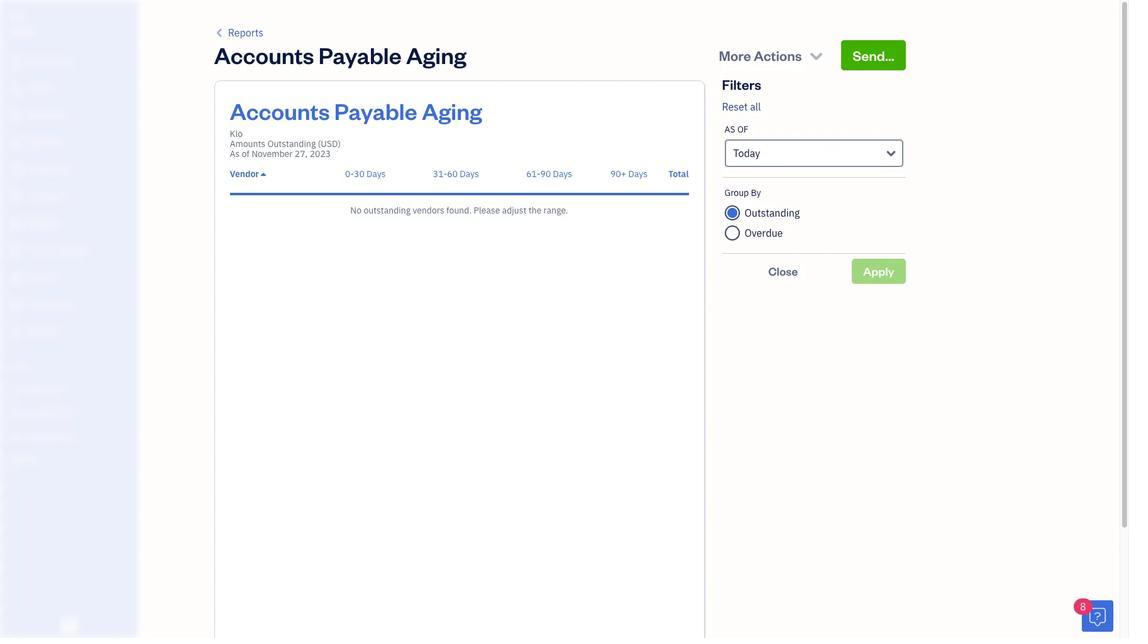 Task type: vqa. For each thing, say whether or not it's contained in the screenshot.
Days related to 31-60 Days
yes



Task type: describe. For each thing, give the bounding box(es) containing it.
reports
[[228, 26, 263, 39]]

accounts payable aging
[[214, 40, 466, 70]]

bank
[[9, 431, 28, 441]]

items
[[9, 408, 29, 418]]

vendor link
[[230, 168, 266, 180]]

usd
[[321, 138, 338, 150]]

freshbooks image
[[59, 619, 79, 634]]

klo inside accounts payable aging klo amounts outstanding ( usd ) as of november 27, 2023
[[230, 128, 243, 140]]

connections
[[29, 431, 74, 441]]

the
[[529, 205, 541, 216]]

settings link
[[3, 449, 135, 471]]

money image
[[8, 272, 23, 285]]

aging for accounts payable aging
[[406, 40, 466, 70]]

resource center badge image
[[1082, 601, 1113, 632]]

reset
[[722, 101, 748, 113]]

services
[[45, 408, 76, 418]]

please
[[474, 205, 500, 216]]

days for 31-60 days
[[460, 168, 479, 180]]

reset all button
[[722, 99, 761, 114]]

more actions button
[[708, 40, 836, 70]]

as
[[230, 148, 240, 160]]

bank connections
[[9, 431, 74, 441]]

31-
[[433, 168, 447, 180]]

payable for accounts payable aging klo amounts outstanding ( usd ) as of november 27, 2023
[[334, 96, 417, 126]]

filters
[[722, 75, 761, 93]]

close button
[[722, 259, 844, 284]]

chevronleft image
[[214, 25, 226, 40]]

bank connections link
[[3, 426, 135, 448]]

as
[[725, 124, 735, 135]]

61-
[[526, 168, 540, 180]]

60
[[447, 168, 458, 180]]

range.
[[544, 205, 568, 216]]

team members
[[9, 385, 64, 395]]

outstanding
[[364, 205, 411, 216]]

expense image
[[8, 191, 23, 204]]

90+
[[610, 168, 626, 180]]

members
[[31, 385, 64, 395]]

90+ days
[[610, 168, 648, 180]]

accounts for accounts payable aging klo amounts outstanding ( usd ) as of november 27, 2023
[[230, 96, 330, 126]]

more actions
[[719, 47, 802, 64]]

november
[[252, 148, 293, 160]]

project image
[[8, 218, 23, 231]]

outstanding inside accounts payable aging klo amounts outstanding ( usd ) as of november 27, 2023
[[267, 138, 316, 150]]

group by
[[725, 187, 761, 199]]

(
[[318, 138, 321, 150]]

adjust
[[502, 205, 526, 216]]

client image
[[8, 83, 23, 96]]

report image
[[8, 326, 23, 339]]

payment image
[[8, 164, 23, 177]]

total
[[668, 168, 689, 180]]

payable for accounts payable aging
[[319, 40, 402, 70]]

dashboard image
[[8, 56, 23, 69]]

total link
[[668, 168, 689, 180]]



Task type: locate. For each thing, give the bounding box(es) containing it.
0 vertical spatial accounts
[[214, 40, 314, 70]]

send… button
[[841, 40, 906, 70]]

0 vertical spatial payable
[[319, 40, 402, 70]]

30
[[354, 168, 365, 180]]

Date Range field
[[725, 140, 903, 167]]

days for 0-30 days
[[367, 168, 386, 180]]

aging for accounts payable aging klo amounts outstanding ( usd ) as of november 27, 2023
[[422, 96, 482, 126]]

1 horizontal spatial klo
[[230, 128, 243, 140]]

settings
[[9, 455, 38, 465]]

1 vertical spatial aging
[[422, 96, 482, 126]]

aging inside accounts payable aging klo amounts outstanding ( usd ) as of november 27, 2023
[[422, 96, 482, 126]]

accounts down reports
[[214, 40, 314, 70]]

accounts payable aging klo amounts outstanding ( usd ) as of november 27, 2023
[[230, 96, 482, 160]]

apps link
[[3, 356, 135, 378]]

klo
[[10, 11, 24, 23], [230, 128, 243, 140]]

1 horizontal spatial outstanding
[[745, 207, 800, 219]]

group by group
[[725, 187, 903, 243]]

klo inside klo owner
[[10, 11, 24, 23]]

as of
[[725, 124, 749, 135]]

as of element
[[722, 114, 906, 178]]

0 vertical spatial outstanding
[[267, 138, 316, 150]]

of
[[242, 148, 250, 160]]

invoice image
[[8, 137, 23, 150]]

1 vertical spatial payable
[[334, 96, 417, 126]]

2 days from the left
[[460, 168, 479, 180]]

2023
[[310, 148, 331, 160]]

timer image
[[8, 245, 23, 258]]

no outstanding vendors found. please adjust the range.
[[350, 205, 568, 216]]

outstanding left (
[[267, 138, 316, 150]]

klo owner
[[10, 11, 35, 35]]

0 horizontal spatial outstanding
[[267, 138, 316, 150]]

overdue
[[745, 227, 783, 240]]

outstanding inside group by option group
[[745, 207, 800, 219]]

reset all
[[722, 101, 761, 113]]

vendors
[[413, 205, 444, 216]]

3 days from the left
[[553, 168, 572, 180]]

27,
[[295, 148, 308, 160]]

1 vertical spatial accounts
[[230, 96, 330, 126]]

more
[[719, 47, 751, 64]]

group
[[725, 187, 749, 199]]

accounts
[[214, 40, 314, 70], [230, 96, 330, 126]]

0 vertical spatial klo
[[10, 11, 24, 23]]

4 days from the left
[[628, 168, 648, 180]]

accounts for accounts payable aging
[[214, 40, 314, 70]]

send…
[[853, 47, 894, 64]]

aging
[[406, 40, 466, 70], [422, 96, 482, 126]]

klo up "as"
[[230, 128, 243, 140]]

61-90 days
[[526, 168, 572, 180]]

1 vertical spatial outstanding
[[745, 207, 800, 219]]

items and services
[[9, 408, 76, 418]]

group by option group
[[725, 203, 903, 243]]

by
[[751, 187, 761, 199]]

owner
[[10, 25, 35, 35]]

days right 90
[[553, 168, 572, 180]]

reports button
[[214, 25, 263, 40]]

klo up owner
[[10, 11, 24, 23]]

chart image
[[8, 299, 23, 312]]

items and services link
[[3, 402, 135, 424]]

outstanding
[[267, 138, 316, 150], [745, 207, 800, 219]]

8
[[1080, 601, 1086, 614]]

outstanding up overdue
[[745, 207, 800, 219]]

vendor
[[230, 168, 259, 180]]

days right 90+
[[628, 168, 648, 180]]

31-60 days
[[433, 168, 479, 180]]

payable inside accounts payable aging klo amounts outstanding ( usd ) as of november 27, 2023
[[334, 96, 417, 126]]

of
[[737, 124, 749, 135]]

team members link
[[3, 379, 135, 401]]

days right 30
[[367, 168, 386, 180]]

caretup image
[[261, 169, 266, 179]]

accounts inside accounts payable aging klo amounts outstanding ( usd ) as of november 27, 2023
[[230, 96, 330, 126]]

days
[[367, 168, 386, 180], [460, 168, 479, 180], [553, 168, 572, 180], [628, 168, 648, 180]]

amounts
[[230, 138, 265, 150]]

0-
[[345, 168, 354, 180]]

team
[[9, 385, 29, 395]]

accounts up november
[[230, 96, 330, 126]]

apps
[[9, 361, 28, 372]]

0 vertical spatial aging
[[406, 40, 466, 70]]

90
[[540, 168, 551, 180]]

estimate image
[[8, 110, 23, 123]]

chevrondown image
[[808, 47, 825, 64]]

today
[[733, 147, 760, 160]]

1 vertical spatial klo
[[230, 128, 243, 140]]

payable
[[319, 40, 402, 70], [334, 96, 417, 126]]

)
[[338, 138, 341, 150]]

close
[[768, 264, 798, 279]]

and
[[30, 408, 44, 418]]

main element
[[0, 0, 170, 639]]

actions
[[754, 47, 802, 64]]

all
[[750, 101, 761, 113]]

days right 60
[[460, 168, 479, 180]]

found.
[[446, 205, 472, 216]]

days for 61-90 days
[[553, 168, 572, 180]]

no
[[350, 205, 362, 216]]

8 button
[[1074, 599, 1113, 632]]

1 days from the left
[[367, 168, 386, 180]]

0 horizontal spatial klo
[[10, 11, 24, 23]]

0-30 days
[[345, 168, 386, 180]]



